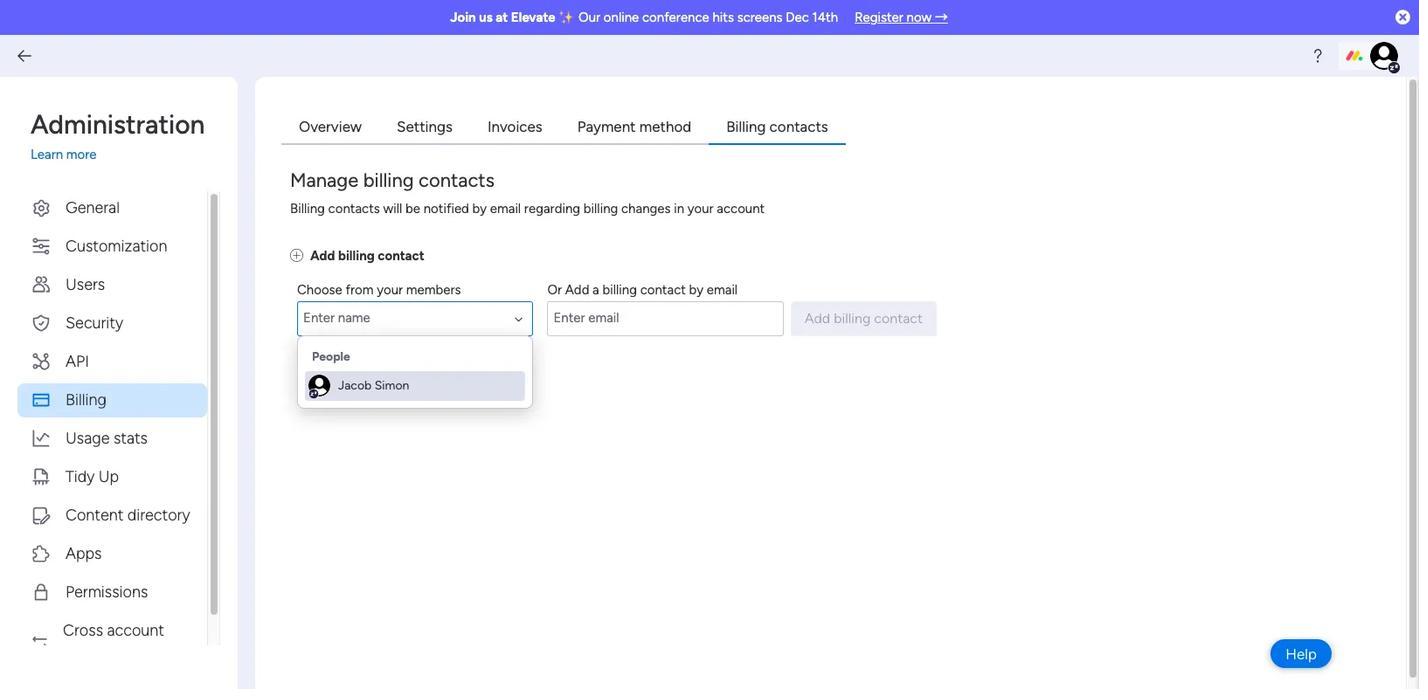 Task type: locate. For each thing, give the bounding box(es) containing it.
security
[[66, 313, 123, 333]]

add billing contact
[[310, 248, 425, 264]]

online
[[604, 10, 639, 25]]

be
[[406, 201, 421, 216]]

your right in
[[688, 201, 714, 216]]

add right dapulse plus 'image'
[[310, 248, 335, 264]]

will
[[383, 201, 403, 216]]

billing down manage
[[290, 201, 325, 216]]

0 vertical spatial account
[[717, 201, 765, 216]]

usage stats
[[66, 429, 148, 448]]

1 vertical spatial your
[[377, 282, 403, 298]]

add left a
[[566, 282, 590, 298]]

administration
[[31, 109, 205, 141]]

contact up choose from your members
[[378, 248, 425, 264]]

join
[[450, 10, 476, 25]]

0 horizontal spatial contacts
[[328, 201, 380, 216]]

0 horizontal spatial billing
[[66, 390, 107, 410]]

your right from
[[377, 282, 403, 298]]

account right in
[[717, 201, 765, 216]]

email left regarding
[[490, 201, 521, 216]]

payment
[[578, 118, 636, 136]]

your
[[688, 201, 714, 216], [377, 282, 403, 298]]

account inside cross account copier
[[107, 621, 164, 640]]

0 vertical spatial by
[[473, 201, 487, 216]]

0 horizontal spatial add
[[310, 248, 335, 264]]

1 horizontal spatial your
[[688, 201, 714, 216]]

✨
[[559, 10, 576, 25]]

content directory
[[66, 506, 190, 525]]

billing up from
[[338, 248, 375, 264]]

jacob simon
[[338, 379, 410, 393]]

0 vertical spatial email
[[490, 201, 521, 216]]

0 horizontal spatial by
[[473, 201, 487, 216]]

0 vertical spatial billing
[[727, 118, 766, 136]]

billing right a
[[603, 282, 637, 298]]

billing for billing contacts
[[727, 118, 766, 136]]

billing right method
[[727, 118, 766, 136]]

learn
[[31, 147, 63, 163]]

Enter email text field
[[548, 301, 784, 336]]

manage billing contacts billing contacts will be notified by email regarding billing changes in your account
[[290, 168, 765, 216]]

2 horizontal spatial contacts
[[770, 118, 829, 136]]

2 horizontal spatial billing
[[727, 118, 766, 136]]

1 horizontal spatial account
[[717, 201, 765, 216]]

1 horizontal spatial add
[[566, 282, 590, 298]]

register now → link
[[855, 10, 949, 25]]

1 vertical spatial account
[[107, 621, 164, 640]]

at
[[496, 10, 508, 25]]

in
[[674, 201, 685, 216]]

account down "permissions" button
[[107, 621, 164, 640]]

1 vertical spatial email
[[707, 282, 738, 298]]

0 horizontal spatial email
[[490, 201, 521, 216]]

api
[[66, 352, 89, 371]]

0 vertical spatial add
[[310, 248, 335, 264]]

0 vertical spatial contacts
[[770, 118, 829, 136]]

billing contacts
[[727, 118, 829, 136]]

back to workspace image
[[16, 47, 33, 65]]

directory
[[128, 506, 190, 525]]

billing inside button
[[66, 390, 107, 410]]

jacob
[[338, 379, 372, 393]]

billing inside manage billing contacts billing contacts will be notified by email regarding billing changes in your account
[[290, 201, 325, 216]]

billing left changes
[[584, 201, 618, 216]]

api button
[[17, 345, 207, 379]]

contact up enter email text box
[[641, 282, 686, 298]]

billing
[[363, 168, 414, 192], [584, 201, 618, 216], [338, 248, 375, 264], [603, 282, 637, 298]]

1 vertical spatial billing
[[290, 201, 325, 216]]

changes
[[622, 201, 671, 216]]

customization
[[66, 237, 167, 256]]

content directory button
[[17, 499, 207, 533]]

account inside manage billing contacts billing contacts will be notified by email regarding billing changes in your account
[[717, 201, 765, 216]]

0 vertical spatial your
[[688, 201, 714, 216]]

content
[[66, 506, 124, 525]]

billing for billing
[[66, 390, 107, 410]]

billing up will
[[363, 168, 414, 192]]

1 horizontal spatial contacts
[[419, 168, 495, 192]]

by
[[473, 201, 487, 216], [690, 282, 704, 298]]

1 vertical spatial add
[[566, 282, 590, 298]]

billing
[[727, 118, 766, 136], [290, 201, 325, 216], [66, 390, 107, 410]]

14th
[[813, 10, 839, 25]]

2 vertical spatial billing
[[66, 390, 107, 410]]

usage stats button
[[17, 422, 207, 456]]

1 vertical spatial by
[[690, 282, 704, 298]]

contacts
[[770, 118, 829, 136], [419, 168, 495, 192], [328, 201, 380, 216]]

general button
[[17, 191, 207, 225]]

usage
[[66, 429, 110, 448]]

1 horizontal spatial by
[[690, 282, 704, 298]]

learn more link
[[31, 145, 220, 165]]

elevate
[[511, 10, 556, 25]]

Enter name text field
[[297, 301, 534, 336]]

regarding
[[524, 201, 581, 216]]

email up enter email text box
[[707, 282, 738, 298]]

apps button
[[17, 537, 207, 571]]

manage
[[290, 168, 359, 192]]

users button
[[17, 268, 207, 302]]

None text field
[[297, 301, 534, 336]]

1 horizontal spatial email
[[707, 282, 738, 298]]

stats
[[114, 429, 148, 448]]

up
[[99, 467, 119, 487]]

permissions button
[[17, 576, 207, 610]]

jacob simon link
[[305, 372, 526, 401]]

contact
[[378, 248, 425, 264], [641, 282, 686, 298]]

or
[[548, 282, 562, 298]]

0 horizontal spatial contact
[[378, 248, 425, 264]]

1 horizontal spatial billing
[[290, 201, 325, 216]]

screens
[[738, 10, 783, 25]]

by up enter email text box
[[690, 282, 704, 298]]

help image
[[1310, 47, 1327, 65]]

method
[[640, 118, 692, 136]]

account
[[717, 201, 765, 216], [107, 621, 164, 640]]

0 horizontal spatial your
[[377, 282, 403, 298]]

1 vertical spatial contact
[[641, 282, 686, 298]]

billing up the usage
[[66, 390, 107, 410]]

general
[[66, 198, 120, 217]]

0 horizontal spatial account
[[107, 621, 164, 640]]

billing contacts link
[[709, 112, 846, 145]]

cross account copier
[[63, 621, 164, 664]]

join us at elevate ✨ our online conference hits screens dec 14th
[[450, 10, 839, 25]]

add
[[310, 248, 335, 264], [566, 282, 590, 298]]

by right 'notified'
[[473, 201, 487, 216]]

email
[[490, 201, 521, 216], [707, 282, 738, 298]]



Task type: describe. For each thing, give the bounding box(es) containing it.
email inside manage billing contacts billing contacts will be notified by email regarding billing changes in your account
[[490, 201, 521, 216]]

a
[[593, 282, 600, 298]]

by inside manage billing contacts billing contacts will be notified by email regarding billing changes in your account
[[473, 201, 487, 216]]

register
[[855, 10, 904, 25]]

copier
[[63, 645, 107, 664]]

customization button
[[17, 230, 207, 264]]

settings
[[397, 118, 453, 136]]

us
[[479, 10, 493, 25]]

tidy
[[66, 467, 95, 487]]

our
[[579, 10, 601, 25]]

simon
[[375, 379, 410, 393]]

choose from your members
[[297, 282, 461, 298]]

1 vertical spatial contacts
[[419, 168, 495, 192]]

now
[[907, 10, 932, 25]]

notified
[[424, 201, 469, 216]]

cross
[[63, 621, 103, 640]]

help button
[[1271, 640, 1333, 669]]

invoices link
[[470, 112, 560, 145]]

overview
[[299, 118, 362, 136]]

→
[[935, 10, 949, 25]]

2 vertical spatial contacts
[[328, 201, 380, 216]]

billing button
[[17, 383, 207, 418]]

apps
[[66, 544, 102, 564]]

payment method
[[578, 118, 692, 136]]

from
[[346, 282, 374, 298]]

register now →
[[855, 10, 949, 25]]

people
[[312, 350, 350, 365]]

overview link
[[282, 112, 380, 145]]

users
[[66, 275, 105, 294]]

more
[[66, 147, 97, 163]]

permissions
[[66, 583, 148, 602]]

settings link
[[380, 112, 470, 145]]

jacob simon image
[[1371, 42, 1399, 70]]

0 vertical spatial contact
[[378, 248, 425, 264]]

invoices
[[488, 118, 543, 136]]

security button
[[17, 306, 207, 341]]

administration learn more
[[31, 109, 205, 163]]

your inside manage billing contacts billing contacts will be notified by email regarding billing changes in your account
[[688, 201, 714, 216]]

payment method link
[[560, 112, 709, 145]]

tidy up button
[[17, 460, 207, 494]]

dapulse plus image
[[290, 248, 303, 264]]

cross account copier button
[[17, 614, 207, 672]]

choose
[[297, 282, 343, 298]]

conference
[[643, 10, 710, 25]]

tidy up
[[66, 467, 119, 487]]

dec
[[786, 10, 810, 25]]

or add a billing contact by email
[[548, 282, 738, 298]]

help
[[1286, 646, 1318, 663]]

1 horizontal spatial contact
[[641, 282, 686, 298]]

hits
[[713, 10, 734, 25]]

members
[[406, 282, 461, 298]]



Task type: vqa. For each thing, say whether or not it's contained in the screenshot.
PERSON within the Fun task DIALOG
no



